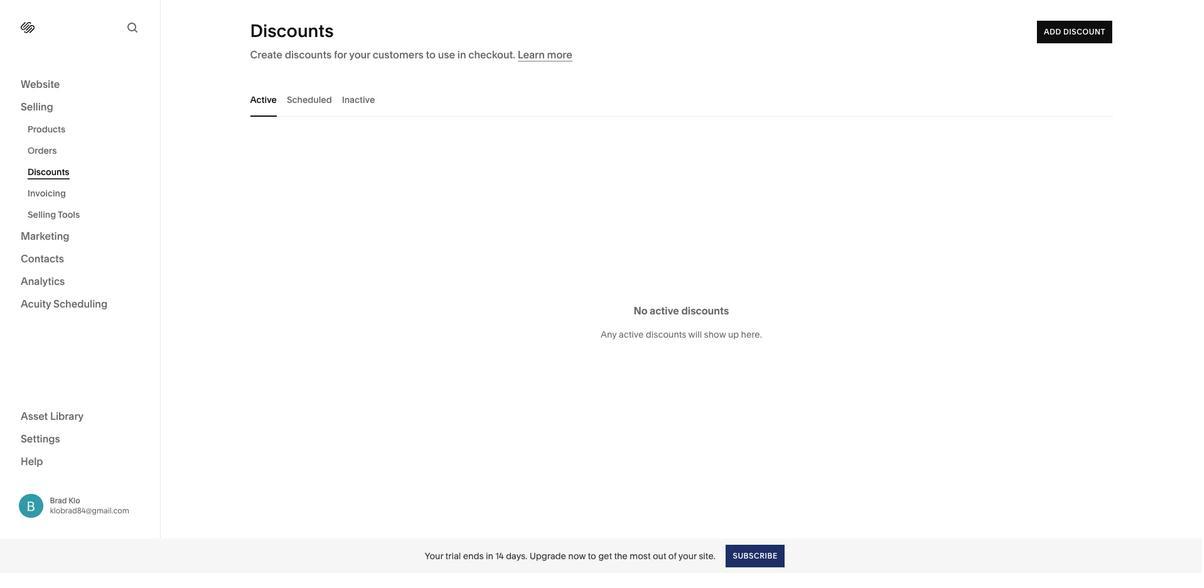 Task type: vqa. For each thing, say whether or not it's contained in the screenshot.
Sales link
no



Task type: locate. For each thing, give the bounding box(es) containing it.
of
[[669, 550, 677, 562]]

1 vertical spatial discounts
[[28, 166, 69, 178]]

1 vertical spatial discounts
[[681, 304, 729, 317]]

to left get
[[588, 550, 596, 562]]

most
[[630, 550, 651, 562]]

subscribe
[[733, 551, 777, 560]]

in
[[458, 48, 466, 61], [486, 550, 493, 562]]

0 vertical spatial in
[[458, 48, 466, 61]]

to
[[426, 48, 436, 61], [588, 550, 596, 562]]

add discount
[[1044, 27, 1106, 36]]

discounts down no active discounts
[[646, 329, 687, 340]]

discounts up invoicing
[[28, 166, 69, 178]]

1 horizontal spatial your
[[679, 550, 697, 562]]

active right any
[[619, 329, 644, 340]]

0 horizontal spatial discounts
[[28, 166, 69, 178]]

1 vertical spatial your
[[679, 550, 697, 562]]

active button
[[250, 82, 277, 117]]

0 vertical spatial to
[[426, 48, 436, 61]]

your
[[349, 48, 370, 61], [679, 550, 697, 562]]

in right use
[[458, 48, 466, 61]]

scheduled
[[287, 94, 332, 105]]

inactive button
[[342, 82, 375, 117]]

up
[[728, 329, 739, 340]]

selling up marketing
[[28, 209, 56, 220]]

discounts
[[285, 48, 332, 61], [681, 304, 729, 317], [646, 329, 687, 340]]

active for no
[[650, 304, 679, 317]]

get
[[598, 550, 612, 562]]

1 horizontal spatial to
[[588, 550, 596, 562]]

the
[[614, 550, 628, 562]]

your right of
[[679, 550, 697, 562]]

discounts up show
[[681, 304, 729, 317]]

no
[[634, 304, 648, 317]]

your trial ends in 14 days. upgrade now to get the most out of your site.
[[425, 550, 716, 562]]

add
[[1044, 27, 1062, 36]]

1 horizontal spatial in
[[486, 550, 493, 562]]

invoicing link
[[28, 183, 146, 204]]

selling tools link
[[28, 204, 146, 225]]

selling down website
[[21, 100, 53, 113]]

help link
[[21, 454, 43, 468]]

1 vertical spatial in
[[486, 550, 493, 562]]

active right no
[[650, 304, 679, 317]]

to left use
[[426, 48, 436, 61]]

0 horizontal spatial to
[[426, 48, 436, 61]]

1 vertical spatial to
[[588, 550, 596, 562]]

2 vertical spatial discounts
[[646, 329, 687, 340]]

marketing
[[21, 230, 69, 242]]

customers
[[373, 48, 424, 61]]

0 horizontal spatial active
[[619, 329, 644, 340]]

selling
[[21, 100, 53, 113], [28, 209, 56, 220]]

selling inside selling link
[[21, 100, 53, 113]]

selling for selling tools
[[28, 209, 56, 220]]

subscribe button
[[726, 545, 784, 567]]

discount
[[1064, 27, 1106, 36]]

tab list
[[250, 82, 1113, 117]]

learn
[[518, 48, 545, 61]]

0 vertical spatial your
[[349, 48, 370, 61]]

1 vertical spatial selling
[[28, 209, 56, 220]]

scheduling
[[53, 298, 107, 310]]

tab list containing active
[[250, 82, 1113, 117]]

0 horizontal spatial in
[[458, 48, 466, 61]]

your right the "for"
[[349, 48, 370, 61]]

settings link
[[21, 432, 139, 447]]

1 horizontal spatial active
[[650, 304, 679, 317]]

active
[[650, 304, 679, 317], [619, 329, 644, 340]]

0 vertical spatial discounts
[[250, 20, 334, 41]]

0 vertical spatial selling
[[21, 100, 53, 113]]

0 vertical spatial active
[[650, 304, 679, 317]]

selling inside selling tools link
[[28, 209, 56, 220]]

will
[[688, 329, 702, 340]]

library
[[50, 410, 84, 422]]

discounts left the "for"
[[285, 48, 332, 61]]

out
[[653, 550, 666, 562]]

discounts
[[250, 20, 334, 41], [28, 166, 69, 178]]

discounts up create
[[250, 20, 334, 41]]

in left "14"
[[486, 550, 493, 562]]

tools
[[58, 209, 80, 220]]

for
[[334, 48, 347, 61]]

klobrad84@gmail.com
[[50, 506, 129, 515]]

products link
[[28, 119, 146, 140]]

analytics link
[[21, 274, 139, 289]]

brad
[[50, 496, 67, 505]]

selling tools
[[28, 209, 80, 220]]

contacts
[[21, 252, 64, 265]]

checkout.
[[469, 48, 515, 61]]

site.
[[699, 550, 716, 562]]

here.
[[741, 329, 762, 340]]

1 vertical spatial active
[[619, 329, 644, 340]]



Task type: describe. For each thing, give the bounding box(es) containing it.
0 vertical spatial discounts
[[285, 48, 332, 61]]

days.
[[506, 550, 528, 562]]

use
[[438, 48, 455, 61]]

any
[[601, 329, 617, 340]]

14
[[495, 550, 504, 562]]

discounts link
[[28, 161, 146, 183]]

products
[[28, 124, 65, 135]]

brad klo klobrad84@gmail.com
[[50, 496, 129, 515]]

ends
[[463, 550, 484, 562]]

website link
[[21, 77, 139, 92]]

asset library
[[21, 410, 84, 422]]

learn more link
[[518, 48, 573, 62]]

acuity scheduling link
[[21, 297, 139, 312]]

analytics
[[21, 275, 65, 288]]

active for any
[[619, 329, 644, 340]]

acuity scheduling
[[21, 298, 107, 310]]

help
[[21, 455, 43, 467]]

klo
[[69, 496, 80, 505]]

marketing link
[[21, 229, 139, 244]]

no active discounts
[[634, 304, 729, 317]]

acuity
[[21, 298, 51, 310]]

contacts link
[[21, 252, 139, 267]]

upgrade
[[530, 550, 566, 562]]

now
[[568, 550, 586, 562]]

discounts for any active discounts will show up here.
[[646, 329, 687, 340]]

discounts inside discounts link
[[28, 166, 69, 178]]

more
[[547, 48, 573, 61]]

show
[[704, 329, 726, 340]]

your
[[425, 550, 443, 562]]

scheduled button
[[287, 82, 332, 117]]

selling for selling
[[21, 100, 53, 113]]

any active discounts will show up here.
[[601, 329, 762, 340]]

inactive
[[342, 94, 375, 105]]

asset library link
[[21, 409, 139, 424]]

settings
[[21, 432, 60, 445]]

trial
[[446, 550, 461, 562]]

selling link
[[21, 100, 139, 115]]

website
[[21, 78, 60, 90]]

add discount button
[[1038, 21, 1113, 43]]

create discounts for your customers to use in checkout. learn more
[[250, 48, 573, 61]]

invoicing
[[28, 188, 66, 199]]

1 horizontal spatial discounts
[[250, 20, 334, 41]]

asset
[[21, 410, 48, 422]]

0 horizontal spatial your
[[349, 48, 370, 61]]

create
[[250, 48, 283, 61]]

orders
[[28, 145, 57, 156]]

orders link
[[28, 140, 146, 161]]

discounts for no active discounts
[[681, 304, 729, 317]]

active
[[250, 94, 277, 105]]



